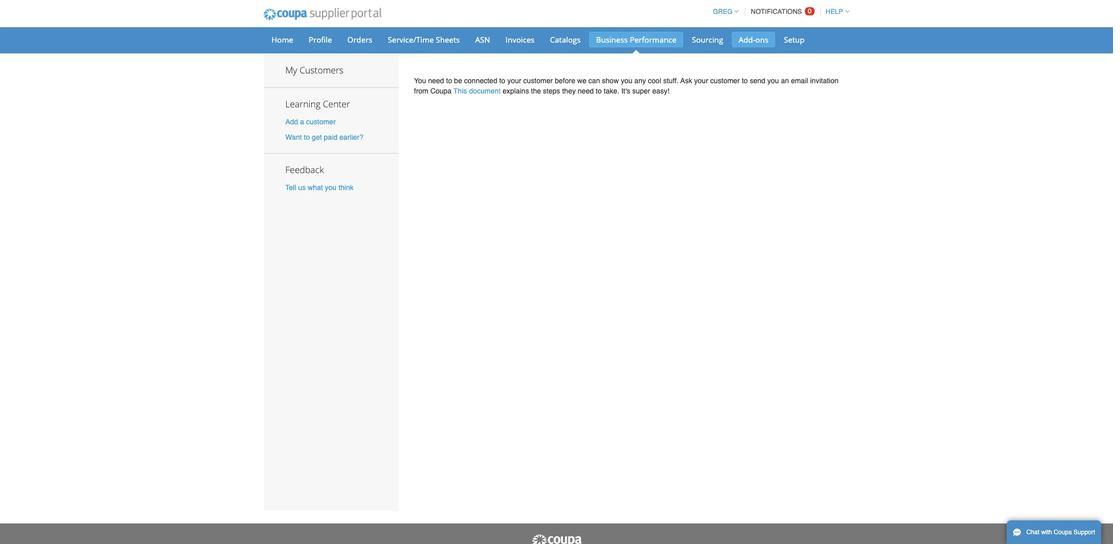 Task type: locate. For each thing, give the bounding box(es) containing it.
coupa right with
[[1054, 529, 1072, 536]]

to left send
[[742, 77, 748, 85]]

this document link
[[454, 87, 501, 95]]

add-ons link
[[732, 32, 776, 47]]

catalogs link
[[544, 32, 588, 47]]

1 horizontal spatial coupa
[[1054, 529, 1072, 536]]

take.
[[604, 87, 620, 95]]

you left "an"
[[768, 77, 779, 85]]

tell
[[285, 183, 296, 191]]

notifications
[[751, 8, 802, 15]]

need right you
[[428, 77, 444, 85]]

support
[[1074, 529, 1096, 536]]

0 horizontal spatial you
[[325, 183, 337, 191]]

2 your from the left
[[695, 77, 709, 85]]

0 horizontal spatial your
[[508, 77, 522, 85]]

show
[[602, 77, 619, 85]]

navigation
[[709, 2, 850, 22]]

your right ask at the top right of page
[[695, 77, 709, 85]]

0 horizontal spatial need
[[428, 77, 444, 85]]

cool
[[648, 77, 661, 85]]

coupa
[[431, 87, 452, 95], [1054, 529, 1072, 536]]

want
[[285, 133, 302, 141]]

from
[[414, 87, 429, 95]]

2 horizontal spatial customer
[[711, 77, 740, 85]]

setup
[[784, 34, 805, 45]]

coupa supplier portal image
[[256, 2, 389, 27], [531, 534, 582, 544]]

your up explains
[[508, 77, 522, 85]]

you
[[414, 77, 426, 85]]

earlier?
[[340, 133, 364, 141]]

profile link
[[302, 32, 339, 47]]

what
[[308, 183, 323, 191]]

to down can
[[596, 87, 602, 95]]

invoices link
[[499, 32, 541, 47]]

learning center
[[285, 98, 350, 110]]

you right the what
[[325, 183, 337, 191]]

tell us what you think button
[[285, 182, 354, 193]]

chat
[[1027, 529, 1040, 536]]

0 vertical spatial need
[[428, 77, 444, 85]]

to up explains
[[500, 77, 506, 85]]

you up it's
[[621, 77, 633, 85]]

customer left send
[[711, 77, 740, 85]]

to left get
[[304, 133, 310, 141]]

invoices
[[506, 34, 535, 45]]

orders link
[[341, 32, 379, 47]]

easy!
[[653, 87, 670, 95]]

orders
[[348, 34, 373, 45]]

1 vertical spatial coupa
[[1054, 529, 1072, 536]]

be
[[454, 77, 462, 85]]

performance
[[630, 34, 677, 45]]

email
[[791, 77, 808, 85]]

customer up want to get paid earlier?
[[306, 118, 336, 126]]

notifications 0
[[751, 7, 812, 15]]

steps
[[543, 87, 560, 95]]

customer up the
[[523, 77, 553, 85]]

coupa inside chat with coupa support button
[[1054, 529, 1072, 536]]

1 horizontal spatial your
[[695, 77, 709, 85]]

1 vertical spatial coupa supplier portal image
[[531, 534, 582, 544]]

coupa left this
[[431, 87, 452, 95]]

1 vertical spatial need
[[578, 87, 594, 95]]

business performance
[[596, 34, 677, 45]]

your
[[508, 77, 522, 85], [695, 77, 709, 85]]

paid
[[324, 133, 338, 141]]

we
[[577, 77, 587, 85]]

catalogs
[[550, 34, 581, 45]]

2 horizontal spatial you
[[768, 77, 779, 85]]

ask
[[681, 77, 693, 85]]

need down we
[[578, 87, 594, 95]]

add a customer
[[285, 118, 336, 126]]

need
[[428, 77, 444, 85], [578, 87, 594, 95]]

you inside button
[[325, 183, 337, 191]]

customers
[[300, 64, 344, 76]]

profile
[[309, 34, 332, 45]]

0 horizontal spatial coupa supplier portal image
[[256, 2, 389, 27]]

0 vertical spatial coupa
[[431, 87, 452, 95]]

can
[[589, 77, 600, 85]]

sourcing
[[692, 34, 724, 45]]

to
[[446, 77, 452, 85], [500, 77, 506, 85], [742, 77, 748, 85], [596, 87, 602, 95], [304, 133, 310, 141]]

chat with coupa support button
[[1007, 521, 1102, 544]]

customer
[[523, 77, 553, 85], [711, 77, 740, 85], [306, 118, 336, 126]]

a
[[300, 118, 304, 126]]

send
[[750, 77, 766, 85]]

asn
[[475, 34, 490, 45]]

you
[[621, 77, 633, 85], [768, 77, 779, 85], [325, 183, 337, 191]]

0 horizontal spatial coupa
[[431, 87, 452, 95]]

feedback
[[285, 163, 324, 176]]

1 horizontal spatial coupa supplier portal image
[[531, 534, 582, 544]]

greg link
[[709, 8, 739, 15]]

stuff.
[[663, 77, 679, 85]]



Task type: describe. For each thing, give the bounding box(es) containing it.
help link
[[821, 8, 850, 15]]

coupa inside you need to be connected to your customer before we can show you any cool stuff.  ask your customer to send you an email invitation from coupa
[[431, 87, 452, 95]]

0 vertical spatial coupa supplier portal image
[[256, 2, 389, 27]]

ons
[[756, 34, 769, 45]]

add-ons
[[739, 34, 769, 45]]

setup link
[[778, 32, 812, 47]]

service/time sheets link
[[381, 32, 467, 47]]

any
[[635, 77, 646, 85]]

with
[[1042, 529, 1053, 536]]

sourcing link
[[686, 32, 730, 47]]

this
[[454, 87, 467, 95]]

service/time sheets
[[388, 34, 460, 45]]

greg
[[713, 8, 733, 15]]

an
[[781, 77, 789, 85]]

center
[[323, 98, 350, 110]]

1 horizontal spatial customer
[[523, 77, 553, 85]]

they
[[562, 87, 576, 95]]

my customers
[[285, 64, 344, 76]]

business
[[596, 34, 628, 45]]

add-
[[739, 34, 756, 45]]

to left be
[[446, 77, 452, 85]]

think
[[339, 183, 354, 191]]

document
[[469, 87, 501, 95]]

add a customer link
[[285, 118, 336, 126]]

want to get paid earlier?
[[285, 133, 364, 141]]

1 horizontal spatial you
[[621, 77, 633, 85]]

navigation containing notifications 0
[[709, 2, 850, 22]]

it's
[[622, 87, 631, 95]]

want to get paid earlier? link
[[285, 133, 364, 141]]

help
[[826, 8, 844, 15]]

tell us what you think
[[285, 183, 354, 191]]

learning
[[285, 98, 321, 110]]

super
[[633, 87, 651, 95]]

explains
[[503, 87, 529, 95]]

0 horizontal spatial customer
[[306, 118, 336, 126]]

add
[[285, 118, 298, 126]]

0
[[808, 7, 812, 15]]

the
[[531, 87, 541, 95]]

us
[[298, 183, 306, 191]]

home
[[272, 34, 293, 45]]

connected
[[464, 77, 498, 85]]

need inside you need to be connected to your customer before we can show you any cool stuff.  ask your customer to send you an email invitation from coupa
[[428, 77, 444, 85]]

service/time
[[388, 34, 434, 45]]

1 horizontal spatial need
[[578, 87, 594, 95]]

my
[[285, 64, 297, 76]]

asn link
[[469, 32, 497, 47]]

1 your from the left
[[508, 77, 522, 85]]

get
[[312, 133, 322, 141]]

before
[[555, 77, 575, 85]]

home link
[[265, 32, 300, 47]]

invitation
[[810, 77, 839, 85]]

business performance link
[[590, 32, 683, 47]]

chat with coupa support
[[1027, 529, 1096, 536]]

this document explains the steps they need to take. it's super easy!
[[454, 87, 670, 95]]

you need to be connected to your customer before we can show you any cool stuff.  ask your customer to send you an email invitation from coupa
[[414, 77, 839, 95]]

sheets
[[436, 34, 460, 45]]



Task type: vqa. For each thing, say whether or not it's contained in the screenshot.
the bottommost Enter More Details Here. text field
no



